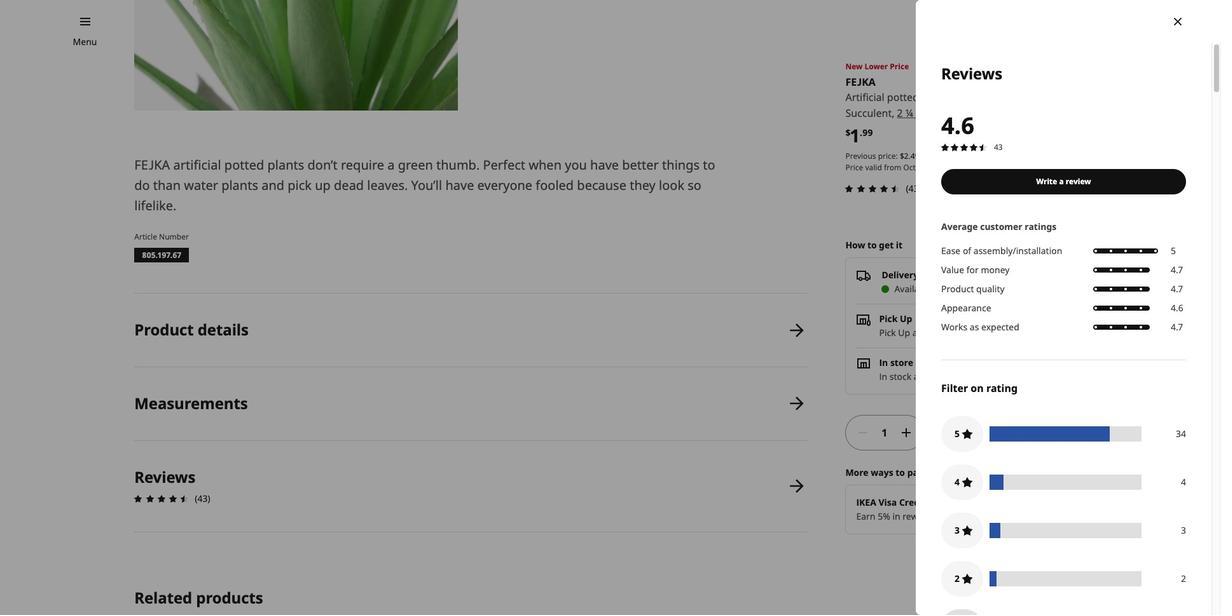 Task type: vqa. For each thing, say whether or not it's contained in the screenshot.
topmost heading
no



Task type: describe. For each thing, give the bounding box(es) containing it.
review: 4.6 out of 5 stars. element
[[940, 110, 1186, 154]]

product for product details
[[134, 319, 194, 340]]

ca for pick up pick up at burbank, ca
[[964, 327, 975, 339]]

succulent,
[[846, 106, 895, 120]]

plant
[[922, 90, 946, 104]]

to for how to get it
[[868, 239, 877, 251]]

in
[[893, 511, 901, 523]]

43
[[994, 142, 1003, 153]]

things
[[662, 157, 700, 174]]

appearance
[[941, 302, 991, 314]]

look
[[659, 177, 685, 194]]

everyone
[[477, 177, 533, 194]]

Quantity input value text field
[[876, 415, 894, 451]]

0 horizontal spatial review: 4.6 out of 5 stars. total reviews: 43 image
[[131, 492, 192, 507]]

2 4.7 from the top
[[1171, 283, 1183, 295]]

$ inside previous price: $ 2 . 49 price valid from oct 31, 2023
[[900, 151, 904, 161]]

so
[[688, 177, 702, 194]]

price inside previous price: $ 2 . 49 price valid from oct 31, 2023
[[846, 162, 863, 173]]

they
[[630, 177, 656, 194]]

do
[[134, 177, 150, 194]]

expected
[[982, 321, 1020, 333]]

burbank, ca button for in stock at
[[924, 371, 976, 383]]

as
[[970, 321, 979, 333]]

write a review
[[1037, 176, 1091, 187]]

number
[[159, 232, 189, 242]]

works as expected
[[941, 321, 1020, 333]]

of
[[963, 245, 971, 257]]

get
[[879, 239, 894, 251]]

right image
[[1099, 275, 1114, 290]]

filter on rating
[[941, 381, 1018, 395]]

to inside fejka artificial potted plants don't require a green thumb. perfect when you have better things to do than water plants and pick up dead leaves. you'll have everyone fooled because they look so lifelike.
[[703, 157, 715, 174]]

0 vertical spatial 5
[[1171, 245, 1176, 257]]

value
[[941, 264, 964, 276]]

burbank, for in stock at
[[924, 371, 963, 383]]

lifelike.
[[134, 197, 176, 214]]

to for delivery to 90210 available
[[921, 269, 930, 281]]

34
[[1176, 428, 1186, 440]]

1 vertical spatial have
[[446, 177, 474, 194]]

ikea
[[856, 497, 876, 509]]

$ 1 . 99
[[846, 124, 873, 148]]

related
[[134, 588, 192, 609]]

product quality
[[941, 283, 1005, 295]]

earn
[[856, 511, 876, 523]]

(43) inside button
[[906, 182, 922, 195]]

3 button
[[941, 513, 983, 549]]

write
[[1037, 176, 1057, 187]]

pick up pick up at burbank, ca
[[879, 313, 975, 339]]

dead
[[334, 177, 364, 194]]

4 inside button
[[955, 476, 960, 488]]

0 vertical spatial have
[[590, 157, 619, 174]]

visa
[[879, 497, 897, 509]]

products
[[196, 588, 263, 609]]

1 pick from the top
[[879, 313, 898, 325]]

previous price: $ 2 . 49 price valid from oct 31, 2023
[[846, 151, 947, 173]]

add to bag
[[1003, 427, 1051, 439]]

at for pick up at
[[913, 327, 921, 339]]

product details heading
[[134, 319, 249, 340]]

to for add to bag
[[1023, 427, 1032, 439]]

4.7 for expected
[[1171, 321, 1183, 333]]

0 vertical spatial up
[[900, 313, 912, 325]]

write a review button
[[941, 169, 1186, 195]]

indoor/outdoor
[[994, 90, 1068, 104]]

2 vertical spatial at
[[939, 511, 947, 523]]

potted inside fejka artificial potted plants don't require a green thumb. perfect when you have better things to do than water plants and pick up dead leaves. you'll have everyone fooled because they look so lifelike.
[[224, 157, 264, 174]]

works
[[941, 321, 968, 333]]

how to get it
[[846, 239, 903, 251]]

you'll
[[411, 177, 442, 194]]

0 horizontal spatial (43)
[[195, 493, 210, 505]]

it
[[896, 239, 903, 251]]

more ways to pay
[[846, 467, 924, 479]]

list containing product details
[[131, 294, 807, 533]]

details link
[[975, 511, 1004, 523]]

average
[[941, 221, 978, 233]]

0 vertical spatial 4.6
[[941, 110, 975, 141]]

ways
[[871, 467, 894, 479]]

to left pay
[[896, 467, 905, 479]]

store for in
[[890, 357, 913, 369]]

average customer ratings
[[941, 221, 1057, 233]]

at for in stock at
[[914, 371, 922, 383]]

new lower price
[[846, 61, 909, 72]]

in stock at burbank, ca group
[[879, 371, 976, 383]]

add
[[1003, 427, 1020, 439]]

. inside $ 1 . 99
[[860, 127, 863, 139]]

money
[[981, 264, 1010, 276]]

1 in from the top
[[879, 357, 888, 369]]

details
[[975, 511, 1004, 523]]

$ inside $ 1 . 99
[[846, 127, 851, 139]]

menu button
[[73, 35, 97, 49]]

review
[[1066, 176, 1091, 187]]

fejka artificial potted plants don't require a green thumb. perfect when you have better things to do than water plants and pick up dead leaves. you'll have everyone fooled because they look so lifelike.
[[134, 157, 715, 214]]

oct
[[903, 162, 916, 173]]

better
[[622, 157, 659, 174]]

ca for in store in stock at burbank, ca
[[965, 371, 976, 383]]

perfect
[[483, 157, 525, 174]]

product details
[[134, 319, 249, 340]]

(43) button
[[842, 181, 922, 196]]

assembly/installation
[[974, 245, 1063, 257]]

add to bag button
[[929, 415, 1125, 451]]

than
[[153, 177, 181, 194]]

price:
[[878, 151, 898, 161]]

delivery
[[882, 269, 919, 281]]

90210
[[933, 269, 958, 281]]

customer
[[980, 221, 1023, 233]]

reviews inside the 4.6 dialog
[[941, 63, 1003, 84]]

0 vertical spatial plants
[[267, 157, 304, 174]]

change
[[1069, 239, 1101, 251]]

previous
[[846, 151, 876, 161]]

burbank, ca button for pick up at
[[923, 327, 975, 339]]

potted inside artificial potted plant with pot, indoor/outdoor succulent,
[[887, 90, 919, 104]]

measurements button
[[134, 368, 807, 441]]

how
[[846, 239, 865, 251]]



Task type: locate. For each thing, give the bounding box(es) containing it.
green
[[398, 157, 433, 174]]

1 3 from the left
[[955, 525, 960, 537]]

plants
[[267, 157, 304, 174], [221, 177, 258, 194]]

valid
[[865, 162, 882, 173]]

3 inside 3 button
[[955, 525, 960, 537]]

1 vertical spatial a
[[1059, 176, 1064, 187]]

1 horizontal spatial (43)
[[906, 182, 922, 195]]

and
[[262, 177, 284, 194]]

change store
[[1069, 239, 1125, 251]]

reviews
[[941, 63, 1003, 84], [134, 467, 195, 488]]

1 vertical spatial 4.7
[[1171, 283, 1183, 295]]

thumb.
[[436, 157, 480, 174]]

2 in from the top
[[879, 371, 887, 383]]

0 horizontal spatial 4
[[955, 476, 960, 488]]

0 horizontal spatial reviews
[[134, 467, 195, 488]]

pay
[[908, 467, 924, 479]]

up
[[900, 313, 912, 325], [898, 327, 910, 339]]

0 vertical spatial (43)
[[906, 182, 922, 195]]

product for product quality
[[941, 283, 974, 295]]

burbank, left as
[[923, 327, 961, 339]]

0 vertical spatial product
[[941, 283, 974, 295]]

0 horizontal spatial have
[[446, 177, 474, 194]]

available
[[895, 283, 932, 295]]

1 horizontal spatial 5
[[1171, 245, 1176, 257]]

2 4 from the left
[[1181, 476, 1186, 488]]

product details button
[[134, 294, 807, 367]]

a inside fejka artificial potted plants don't require a green thumb. perfect when you have better things to do than water plants and pick up dead leaves. you'll have everyone fooled because they look so lifelike.
[[388, 157, 395, 174]]

0 vertical spatial 4.7
[[1171, 264, 1183, 276]]

1 vertical spatial at
[[914, 371, 922, 383]]

0 horizontal spatial store
[[890, 357, 913, 369]]

potted up and
[[224, 157, 264, 174]]

1 horizontal spatial .
[[909, 151, 911, 161]]

1 vertical spatial plants
[[221, 177, 258, 194]]

0 vertical spatial a
[[388, 157, 395, 174]]

0 vertical spatial review: 4.6 out of 5 stars. total reviews: 43 image
[[842, 181, 904, 196]]

ratings
[[1025, 221, 1057, 233]]

(43) down 'reviews' heading
[[195, 493, 210, 505]]

2 3 from the left
[[1181, 525, 1186, 537]]

store inside in store in stock at burbank, ca
[[890, 357, 913, 369]]

fejka
[[846, 75, 876, 89], [134, 157, 170, 174]]

1 horizontal spatial review: 4.6 out of 5 stars. total reviews: 43 image
[[842, 181, 904, 196]]

0 horizontal spatial plants
[[221, 177, 258, 194]]

at right stock on the bottom
[[914, 371, 922, 383]]

at down "card" on the right bottom
[[939, 511, 947, 523]]

product down the 90210
[[941, 283, 974, 295]]

review: 4.6 out of 5 stars. total reviews: 43 image
[[842, 181, 904, 196], [131, 492, 192, 507]]

0 horizontal spatial 4.6
[[941, 110, 975, 141]]

(43) down the "oct"
[[906, 182, 922, 195]]

0 horizontal spatial $
[[846, 127, 851, 139]]

plants up and
[[267, 157, 304, 174]]

1 vertical spatial burbank, ca button
[[924, 371, 976, 383]]

0 vertical spatial fejka
[[846, 75, 876, 89]]

805.197.67
[[142, 250, 181, 261]]

0 vertical spatial burbank,
[[923, 327, 961, 339]]

product inside the 4.6 dialog
[[941, 283, 974, 295]]

for
[[967, 264, 979, 276]]

price down previous
[[846, 162, 863, 173]]

have up because
[[590, 157, 619, 174]]

0 horizontal spatial product
[[134, 319, 194, 340]]

artificial
[[173, 157, 221, 174]]

4 up ikea*
[[955, 476, 960, 488]]

on
[[971, 381, 984, 395]]

measurements heading
[[134, 393, 248, 414]]

filter
[[941, 381, 968, 395]]

lower
[[865, 61, 888, 72]]

credit
[[899, 497, 926, 509]]

fejka inside fejka artificial potted plants don't require a green thumb. perfect when you have better things to do than water plants and pick up dead leaves. you'll have everyone fooled because they look so lifelike.
[[134, 157, 170, 174]]

1
[[851, 124, 860, 148]]

$
[[846, 127, 851, 139], [900, 151, 904, 161]]

0 horizontal spatial 5
[[955, 428, 960, 440]]

earn 5% in rewards at ikea* details
[[856, 511, 1004, 523]]

0 vertical spatial reviews
[[941, 63, 1003, 84]]

pick up stock on the bottom
[[879, 327, 896, 339]]

ca down appearance
[[964, 327, 975, 339]]

99
[[863, 127, 873, 139]]

4 button
[[941, 465, 984, 500]]

0 horizontal spatial fejka
[[134, 157, 170, 174]]

burbank, for pick up at
[[923, 327, 961, 339]]

fejka up artificial
[[846, 75, 876, 89]]

1 horizontal spatial store
[[1104, 239, 1125, 251]]

a up leaves.
[[388, 157, 395, 174]]

1 vertical spatial reviews
[[134, 467, 195, 488]]

pot,
[[972, 90, 991, 104]]

3 4.7 from the top
[[1171, 321, 1183, 333]]

product left details
[[134, 319, 194, 340]]

details
[[198, 319, 249, 340]]

0 vertical spatial ca
[[964, 327, 975, 339]]

at
[[913, 327, 921, 339], [914, 371, 922, 383], [939, 511, 947, 523]]

rating
[[987, 381, 1018, 395]]

to inside button
[[1023, 427, 1032, 439]]

¼
[[906, 106, 913, 120]]

1 horizontal spatial plants
[[267, 157, 304, 174]]

1 horizontal spatial $
[[900, 151, 904, 161]]

0 horizontal spatial price
[[846, 162, 863, 173]]

you
[[565, 157, 587, 174]]

pick down available
[[879, 313, 898, 325]]

at inside in store in stock at burbank, ca
[[914, 371, 922, 383]]

up
[[315, 177, 331, 194]]

to inside delivery to 90210 available
[[921, 269, 930, 281]]

(43)
[[906, 182, 922, 195], [195, 493, 210, 505]]

1 vertical spatial pick
[[879, 327, 896, 339]]

4.7 for money
[[1171, 264, 1183, 276]]

review: 4.6 out of 5 stars. total reviews: 43 image inside (43) button
[[842, 181, 904, 196]]

up up the pick up at burbank, ca group
[[900, 313, 912, 325]]

2 pick from the top
[[879, 327, 896, 339]]

2 ¼ " button
[[897, 106, 920, 122]]

0 vertical spatial burbank, ca button
[[923, 327, 975, 339]]

new
[[846, 61, 863, 72]]

review: 4.6 out of 5 stars. total reviews: 43 image down valid
[[842, 181, 904, 196]]

2 inside previous price: $ 2 . 49 price valid from oct 31, 2023
[[904, 151, 909, 161]]

1 horizontal spatial reviews
[[941, 63, 1003, 84]]

store up stock on the bottom
[[890, 357, 913, 369]]

1 vertical spatial $
[[900, 151, 904, 161]]

1 vertical spatial .
[[909, 151, 911, 161]]

ca inside pick up pick up at burbank, ca
[[964, 327, 975, 339]]

4 down 34
[[1181, 476, 1186, 488]]

fejka for fejka artificial potted plants don't require a green thumb. perfect when you have better things to do than water plants and pick up dead leaves. you'll have everyone fooled because they look so lifelike.
[[134, 157, 170, 174]]

artificial potted plant with pot, indoor/outdoor succulent,
[[846, 90, 1068, 120]]

$ left 49
[[900, 151, 904, 161]]

fejka artificial potted plant with pot, indoor/outdoor succulent, 2 ¼ " image
[[134, 0, 458, 111]]

burbank,
[[923, 327, 961, 339], [924, 371, 963, 383]]

1 vertical spatial (43)
[[195, 493, 210, 505]]

0 vertical spatial pick
[[879, 313, 898, 325]]

at left works
[[913, 327, 921, 339]]

1 horizontal spatial 3
[[1181, 525, 1186, 537]]

5 inside button
[[955, 428, 960, 440]]

ikea visa credit card
[[856, 497, 952, 509]]

1 horizontal spatial price
[[890, 61, 909, 72]]

2 ¼ "
[[897, 106, 920, 120]]

potted up 2 ¼ "
[[887, 90, 919, 104]]

up up in store in stock at burbank, ca
[[898, 327, 910, 339]]

to
[[703, 157, 715, 174], [868, 239, 877, 251], [921, 269, 930, 281], [1023, 427, 1032, 439], [896, 467, 905, 479]]

in left stock on the bottom
[[879, 371, 887, 383]]

1 horizontal spatial 4
[[1181, 476, 1186, 488]]

"
[[916, 106, 920, 120]]

store for change
[[1104, 239, 1125, 251]]

delivery to 90210 available
[[882, 269, 958, 295]]

pick up at burbank, ca group
[[879, 327, 975, 339]]

fejka up do
[[134, 157, 170, 174]]

reviews heading
[[134, 467, 195, 488]]

. down succulent, at the top of the page
[[860, 127, 863, 139]]

product inside button
[[134, 319, 194, 340]]

to up available
[[921, 269, 930, 281]]

1 horizontal spatial 4.6
[[1171, 302, 1184, 314]]

potted
[[887, 90, 919, 104], [224, 157, 264, 174]]

1 horizontal spatial fejka
[[846, 75, 876, 89]]

a right write
[[1059, 176, 1064, 187]]

0 horizontal spatial potted
[[224, 157, 264, 174]]

4
[[955, 476, 960, 488], [1181, 476, 1186, 488]]

in store in stock at burbank, ca
[[879, 357, 976, 383]]

stock
[[890, 371, 912, 383]]

. up the "oct"
[[909, 151, 911, 161]]

price right "lower"
[[890, 61, 909, 72]]

in up 'in stock at burbank, ca' group
[[879, 357, 888, 369]]

burbank, inside pick up pick up at burbank, ca
[[923, 327, 961, 339]]

0 horizontal spatial .
[[860, 127, 863, 139]]

0 vertical spatial .
[[860, 127, 863, 139]]

with
[[949, 90, 969, 104]]

leaves.
[[367, 177, 408, 194]]

0 vertical spatial $
[[846, 127, 851, 139]]

fooled
[[536, 177, 574, 194]]

menu
[[73, 36, 97, 48]]

0 vertical spatial price
[[890, 61, 909, 72]]

from
[[884, 162, 902, 173]]

measurements
[[134, 393, 248, 414]]

a inside button
[[1059, 176, 1064, 187]]

1 vertical spatial 4.6
[[1171, 302, 1184, 314]]

water
[[184, 177, 218, 194]]

value for money
[[941, 264, 1010, 276]]

burbank, left on
[[924, 371, 963, 383]]

fejka for fejka
[[846, 75, 876, 89]]

0 vertical spatial at
[[913, 327, 921, 339]]

1 vertical spatial store
[[890, 357, 913, 369]]

store right the change
[[1104, 239, 1125, 251]]

don't
[[308, 157, 338, 174]]

ca left rating
[[965, 371, 976, 383]]

4.6 dialog
[[916, 0, 1221, 616]]

1 4.7 from the top
[[1171, 264, 1183, 276]]

have down thumb.
[[446, 177, 474, 194]]

to left bag on the right of page
[[1023, 427, 1032, 439]]

ease
[[941, 245, 961, 257]]

1 vertical spatial fejka
[[134, 157, 170, 174]]

1 vertical spatial 5
[[955, 428, 960, 440]]

1 4 from the left
[[955, 476, 960, 488]]

1 vertical spatial price
[[846, 162, 863, 173]]

1 vertical spatial review: 4.6 out of 5 stars. total reviews: 43 image
[[131, 492, 192, 507]]

.
[[860, 127, 863, 139], [909, 151, 911, 161]]

1 horizontal spatial potted
[[887, 90, 919, 104]]

1 vertical spatial up
[[898, 327, 910, 339]]

quality
[[976, 283, 1005, 295]]

1 vertical spatial ca
[[965, 371, 976, 383]]

$ left the 99 at the right top
[[846, 127, 851, 139]]

1 vertical spatial product
[[134, 319, 194, 340]]

0 vertical spatial potted
[[887, 90, 919, 104]]

1 vertical spatial potted
[[224, 157, 264, 174]]

1 horizontal spatial a
[[1059, 176, 1064, 187]]

1 vertical spatial in
[[879, 371, 887, 383]]

change store button
[[1069, 238, 1125, 252]]

1 horizontal spatial have
[[590, 157, 619, 174]]

pick
[[288, 177, 312, 194]]

card
[[929, 497, 949, 509]]

. inside previous price: $ 2 . 49 price valid from oct 31, 2023
[[909, 151, 911, 161]]

0 vertical spatial store
[[1104, 239, 1125, 251]]

list
[[131, 294, 807, 533]]

2 button
[[941, 561, 983, 597]]

ca inside in store in stock at burbank, ca
[[965, 371, 976, 383]]

artificial
[[846, 90, 885, 104]]

require
[[341, 157, 384, 174]]

price
[[890, 61, 909, 72], [846, 162, 863, 173]]

at inside pick up pick up at burbank, ca
[[913, 327, 921, 339]]

to right things
[[703, 157, 715, 174]]

to left 'get'
[[868, 239, 877, 251]]

0 horizontal spatial 3
[[955, 525, 960, 537]]

0 vertical spatial in
[[879, 357, 888, 369]]

burbank, inside in store in stock at burbank, ca
[[924, 371, 963, 383]]

burbank, ca button
[[923, 327, 975, 339], [924, 371, 976, 383]]

1 vertical spatial burbank,
[[924, 371, 963, 383]]

plants left and
[[221, 177, 258, 194]]

1 horizontal spatial product
[[941, 283, 974, 295]]

review: 4.6 out of 5 stars. total reviews: 43 image down 'reviews' heading
[[131, 492, 192, 507]]

store inside button
[[1104, 239, 1125, 251]]

2 vertical spatial 4.7
[[1171, 321, 1183, 333]]

0 horizontal spatial a
[[388, 157, 395, 174]]



